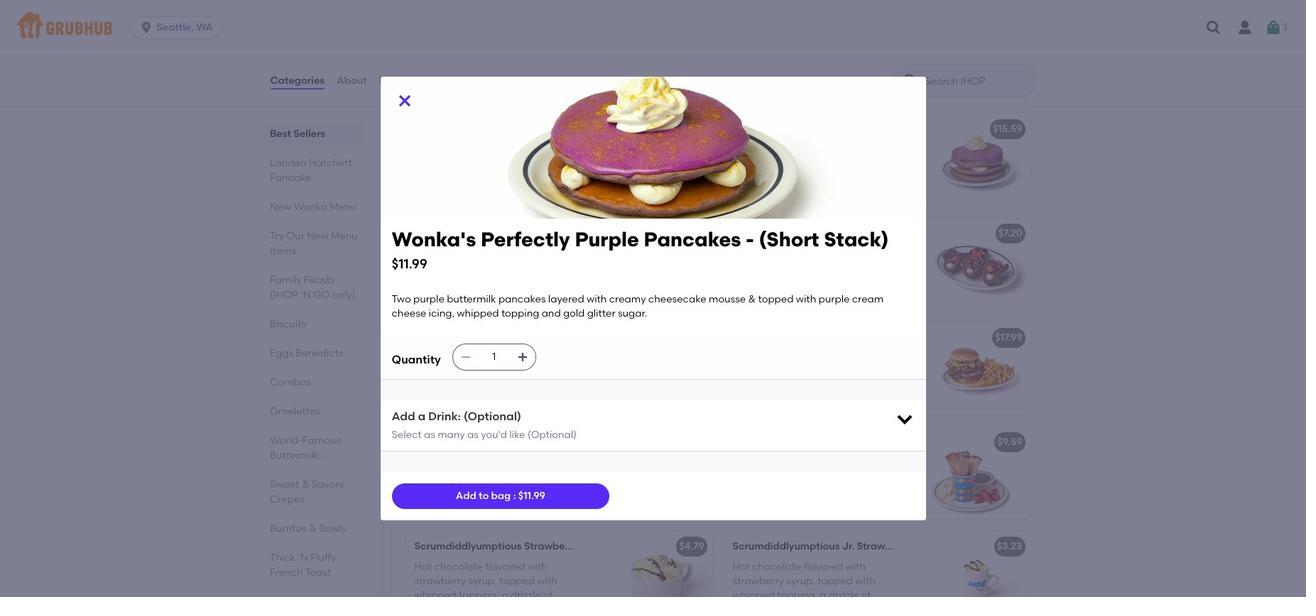 Task type: locate. For each thing, give the bounding box(es) containing it.
gold up hoverchoc
[[733, 201, 754, 213]]

as left many
[[424, 429, 435, 441]]

drizzle down scrumdiddlyumptious strawberry hot chocolate
[[511, 590, 541, 597]]

0 horizontal spatial add
[[392, 410, 415, 424]]

layered up 'biscuit'
[[548, 293, 584, 305]]

sugar. up the hoverchoc pancake tacos
[[787, 201, 817, 213]]

2 hot chocolate flavored with strawberry syrup, topped with whipped topping, a drizzle  from the left
[[733, 561, 889, 597]]

hot chocolate flavored with strawberry syrup, topped with whipped topping, a drizzle  down scrumdiddlyumptious jr. strawberry hot chocolate
[[733, 561, 889, 597]]

& right sweet
[[301, 479, 309, 491]]

magical
[[429, 436, 469, 448]]

mousse inside four purple buttermilk pancakes layered with creamy cheesecake mousse & topped with purple cream cheese icing, whipped topping and gold glitter sugar.
[[733, 172, 770, 184]]

layered
[[733, 158, 769, 170], [414, 262, 450, 274], [548, 293, 584, 305]]

2 vertical spatial pancakes
[[498, 293, 546, 305]]

quantity
[[392, 353, 441, 366]]

1 vertical spatial french
[[270, 567, 303, 579]]

'n inside family feasts (ihop 'n go only)
[[300, 289, 310, 301]]

2 horizontal spatial glitter
[[757, 201, 785, 213]]

sugar. up berry
[[469, 305, 498, 317]]

new wonka menu up new
[[403, 80, 537, 98]]

mousse up fantastical
[[709, 293, 746, 305]]

0 vertical spatial pancakes
[[841, 143, 889, 155]]

scrumdiddlyumptious for scrumdiddlyumptious jr. strawberry hot chocolate
[[733, 541, 840, 553]]

cream inside four purple buttermilk pancakes layered with creamy cheesecake mousse & topped with purple cream cheese icing, whipped topping and gold glitter sugar.
[[876, 172, 907, 184]]

wonka's for wonka's perfectly purple pancakes - (short stack) $11.99
[[392, 227, 476, 251]]

1 vertical spatial new wonka menu
[[270, 201, 356, 213]]

seattle, wa button
[[130, 16, 228, 39]]

0 horizontal spatial stack)
[[627, 227, 658, 240]]

1 horizontal spatial flavored
[[804, 561, 843, 573]]

1 horizontal spatial hot chocolate flavored with strawberry syrup, topped with whipped topping, a drizzle 
[[733, 561, 889, 597]]

2 flavored from the left
[[804, 561, 843, 573]]

icing, for wonka's perfectly purple pancakes - (short stack)
[[451, 291, 477, 303]]

1 horizontal spatial new wonka menu
[[403, 80, 537, 98]]

pancakes up biscuit
[[498, 293, 546, 305]]

& up fantastical
[[748, 293, 756, 305]]

pancakes for wonka's perfectly purple pancakes - (full stack)
[[856, 123, 904, 135]]

topping, inside warm and flaky buttermilk biscuit split and filled with creamy cheesecake mousse, a mixed berry topping, topped with purple cream cheese icing and powdered sugar.
[[414, 395, 455, 407]]

svg image down reviews
[[396, 92, 413, 109]]

like
[[509, 429, 525, 441]]

flavored for jr.
[[804, 561, 843, 573]]

icing, for wonka's perfectly purple pancakes - (full stack)
[[770, 186, 795, 199]]

0 horizontal spatial gold
[[414, 305, 436, 317]]

topped up fantastical
[[758, 293, 794, 305]]

new wonka menu up the our
[[270, 201, 356, 213]]

two purple buttermilk pancakes layered with creamy cheesecake mousse & topped with purple cream cheese icing, whipped topping and gold glitter sugar. up biscuit
[[414, 248, 589, 317]]

Search IHOP search field
[[923, 75, 1032, 88]]

perfectly for wonka's perfectly purple pancakes - (short stack)
[[458, 227, 502, 240]]

cheesecake down wonka's perfectly purple pancakes - (full stack) on the right top of page
[[833, 158, 891, 170]]

hoverchoc pancake tacos image
[[924, 218, 1031, 311]]

buttermilk down wonka's perfectly purple pancakes - (short stack) at top
[[470, 248, 519, 260]]

$17.99
[[995, 332, 1022, 344]]

a left mixed
[[517, 381, 523, 393]]

2 vertical spatial layered
[[548, 293, 584, 305]]

purple inside 1 wonka's perfectly purple pancake, 1 scrambled egg, 1 bacon strip and 1 sausage link
[[507, 456, 538, 468]]

(full
[[913, 123, 933, 135]]

chocolate for scrumdiddlyumptious jr. strawberry hot chocolate
[[752, 561, 801, 573]]

1 chocolate from the left
[[600, 541, 652, 553]]

topped up the icing
[[457, 395, 493, 407]]

gold for wonka's perfectly purple pancakes - (short stack)
[[414, 305, 436, 317]]

0 horizontal spatial -
[[588, 227, 592, 240]]

(optional) up pancake,
[[528, 429, 577, 441]]

1 strawberry from the left
[[524, 541, 578, 553]]

stack) for wonka's perfectly purple pancakes - (short stack)
[[627, 227, 658, 240]]

cheese
[[733, 186, 767, 199], [414, 291, 449, 303], [392, 308, 426, 320], [414, 410, 449, 422]]

layered down four
[[733, 158, 769, 170]]

0 vertical spatial topping
[[842, 186, 880, 199]]

pancakes down wonka's perfectly purple pancakes - (short stack) at top
[[521, 248, 569, 260]]

categories button
[[270, 55, 325, 107]]

and inside 1 wonka's perfectly purple pancake, 1 scrambled egg, 1 bacon strip and 1 sausage link
[[555, 471, 575, 483]]

topped down scrumdiddlyumptious jr. strawberry hot chocolate
[[817, 575, 853, 587]]

0 horizontal spatial strawberry
[[414, 575, 466, 587]]

0 horizontal spatial layered
[[414, 262, 450, 274]]

as left you'd
[[467, 429, 479, 441]]

scrumdiddlyumptious for scrumdiddlyumptious strawberry hot chocolate
[[414, 541, 522, 553]]

0 vertical spatial new
[[403, 80, 437, 98]]

bacon
[[498, 471, 530, 483]]

drink:
[[428, 410, 461, 424]]

new
[[461, 143, 481, 155]]

'n
[[300, 289, 310, 301], [298, 552, 308, 564]]

sugar. down berry
[[550, 410, 580, 422]]

& up hoverchoc
[[772, 172, 780, 184]]

2 strawberry from the left
[[733, 575, 784, 587]]

0 horizontal spatial drizzle
[[511, 590, 541, 597]]

2 vertical spatial menu
[[331, 230, 357, 242]]

layered inside four purple buttermilk pancakes layered with creamy cheesecake mousse & topped with purple cream cheese icing, whipped topping and gold glitter sugar.
[[733, 158, 769, 170]]

3
[[1282, 21, 1288, 33]]

0 horizontal spatial hot chocolate flavored with strawberry syrup, topped with whipped topping, a drizzle 
[[414, 561, 571, 597]]

syrup, for strawberry
[[468, 575, 497, 587]]

a inside sliced french toast with a side of strawberries, banana and chocolate dipping sauce.
[[849, 456, 856, 468]]

0 horizontal spatial two
[[392, 293, 411, 305]]

2 horizontal spatial $11.99
[[677, 227, 704, 240]]

1 horizontal spatial add
[[456, 490, 476, 502]]

mousse down four
[[733, 172, 770, 184]]

a left drink:
[[418, 410, 426, 424]]

pancakes
[[856, 123, 904, 135], [644, 227, 741, 251], [538, 227, 586, 240], [270, 464, 316, 477]]

french down thick
[[270, 567, 303, 579]]

landen
[[270, 157, 306, 169]]

flavored down scrumdiddlyumptious strawberry hot chocolate
[[485, 561, 525, 573]]

0 horizontal spatial french
[[270, 567, 303, 579]]

1 syrup, from the left
[[468, 575, 497, 587]]

willy's jr. french toast dippers image
[[924, 427, 1031, 519]]

cheesecake down wonka's perfectly purple pancakes - (short stack) at top
[[515, 262, 573, 274]]

banana
[[797, 471, 835, 483]]

1 vertical spatial $11.99
[[392, 255, 427, 272]]

1 scrumdiddlyumptious from the left
[[414, 541, 522, 553]]

'n left go
[[300, 289, 310, 301]]

split
[[414, 366, 434, 378]]

drizzle
[[511, 590, 541, 597], [829, 590, 859, 597]]

(ihop
[[270, 289, 298, 301]]

icing, up daydream
[[429, 308, 455, 320]]

gold for wonka's perfectly purple pancakes - (full stack)
[[733, 201, 754, 213]]

wonka's combos image
[[606, 114, 713, 206]]

$4.79
[[679, 541, 704, 553]]

1 horizontal spatial svg image
[[460, 352, 471, 363]]

topping inside four purple buttermilk pancakes layered with creamy cheesecake mousse & topped with purple cream cheese icing, whipped topping and gold glitter sugar.
[[842, 186, 880, 199]]

icing, up daydream berry biscuit
[[451, 291, 477, 303]]

topping for (short
[[524, 291, 562, 303]]

purple inside wonka's perfectly purple pancakes - (short stack) $11.99
[[575, 227, 639, 251]]

2 scrumdiddlyumptious from the left
[[733, 541, 840, 553]]

1 vertical spatial 'n
[[298, 552, 308, 564]]

1 horizontal spatial $11.99
[[518, 490, 545, 502]]

main navigation navigation
[[0, 0, 1306, 55]]

1 horizontal spatial layered
[[548, 293, 584, 305]]

1 vertical spatial layered
[[414, 262, 450, 274]]

our
[[442, 143, 458, 155]]

sauce.
[[772, 485, 804, 497]]

warm and flaky buttermilk biscuit split and filled with creamy cheesecake mousse, a mixed berry topping, topped with purple cream cheese icing and powdered sugar.
[[414, 352, 583, 422]]

wonka up new
[[440, 80, 492, 98]]

1 vertical spatial svg image
[[460, 352, 471, 363]]

glitter for wonka's perfectly purple pancakes - (short stack)
[[438, 305, 467, 317]]

1 left wonka's
[[414, 456, 418, 468]]

menu right the our
[[331, 230, 357, 242]]

cheesecake inside four purple buttermilk pancakes layered with creamy cheesecake mousse & topped with purple cream cheese icing, whipped topping and gold glitter sugar.
[[833, 158, 891, 170]]

sliced
[[733, 456, 762, 468]]

chocolate left $4.79
[[600, 541, 652, 553]]

(short inside wonka's perfectly purple pancakes - (short stack) $11.99
[[759, 227, 819, 251]]

famous
[[302, 435, 341, 447]]

1 vertical spatial icing,
[[451, 291, 477, 303]]

1 horizontal spatial chocolate
[[752, 561, 801, 573]]

purple
[[822, 123, 854, 135], [575, 227, 639, 251], [504, 227, 536, 240], [507, 456, 538, 468]]

svg image
[[396, 92, 413, 109], [460, 352, 471, 363]]

whipped inside four purple buttermilk pancakes layered with creamy cheesecake mousse & topped with purple cream cheese icing, whipped topping and gold glitter sugar.
[[798, 186, 840, 199]]

purple for wonka's perfectly purple pancakes - (full stack)
[[822, 123, 854, 135]]

(optional) up you'd
[[464, 410, 521, 424]]

0 vertical spatial icing,
[[770, 186, 795, 199]]

1 strawberry from the left
[[414, 575, 466, 587]]

mousse up daydream
[[414, 276, 452, 288]]

0 vertical spatial layered
[[733, 158, 769, 170]]

1 horizontal spatial drizzle
[[829, 590, 859, 597]]

hoverchoc pancake tacos
[[733, 227, 862, 240]]

mousse
[[733, 172, 770, 184], [414, 276, 452, 288], [709, 293, 746, 305]]

wonka's perfectly purple pancakes - (full stack) image
[[924, 114, 1031, 206]]

1 horizontal spatial new
[[307, 230, 328, 242]]

$10.79
[[675, 332, 704, 344]]

0 horizontal spatial new wonka menu
[[270, 201, 356, 213]]

cheesecake
[[833, 158, 891, 170], [515, 262, 573, 274], [648, 293, 706, 305], [414, 381, 472, 393]]

add inside add a drink: (optional) select as many as you'd like (optional)
[[392, 410, 415, 424]]

wonka's
[[733, 123, 774, 135], [392, 227, 476, 251], [414, 227, 456, 240]]

add a drink: (optional) select as many as you'd like (optional)
[[392, 410, 577, 441]]

topped
[[782, 172, 817, 184], [464, 276, 499, 288], [758, 293, 794, 305], [457, 395, 493, 407], [499, 575, 535, 587], [817, 575, 853, 587]]

creamy up mixed
[[506, 366, 543, 378]]

2 horizontal spatial chocolate
[[859, 471, 908, 483]]

gold
[[733, 201, 754, 213], [414, 305, 436, 317], [563, 308, 585, 320]]

2 horizontal spatial gold
[[733, 201, 754, 213]]

1 vertical spatial mousse
[[414, 276, 452, 288]]

&
[[772, 172, 780, 184], [454, 276, 461, 288], [748, 293, 756, 305], [301, 479, 309, 491], [309, 523, 316, 535]]

cheesecake inside warm and flaky buttermilk biscuit split and filled with creamy cheesecake mousse, a mixed berry topping, topped with purple cream cheese icing and powdered sugar.
[[414, 381, 472, 393]]

1 wonka's perfectly purple pancake, 1 scrambled egg, 1 bacon strip and 1 sausage link
[[414, 456, 591, 497]]

try our new menu items
[[270, 230, 357, 257]]

2 horizontal spatial stack)
[[936, 123, 968, 135]]

gold up 'biscuit'
[[563, 308, 585, 320]]

1 vertical spatial (optional)
[[528, 429, 577, 441]]

new up enjoy
[[403, 80, 437, 98]]

buttermilk down biscuit
[[493, 352, 542, 364]]

hot chocolate flavored with strawberry syrup, topped with whipped topping, a drizzle  down scrumdiddlyumptious strawberry hot chocolate
[[414, 561, 571, 597]]

1 vertical spatial topping
[[524, 291, 562, 303]]

2 horizontal spatial layered
[[733, 158, 769, 170]]

pancakes inside world-famous buttermilk pancakes sweet & savory crepes
[[270, 464, 316, 477]]

& up daydream berry biscuit
[[454, 276, 461, 288]]

strawberry
[[524, 541, 578, 553], [857, 541, 911, 553]]

1 right pancake,
[[588, 456, 591, 468]]

scrumdiddlyumptious jr. strawberry hot chocolate
[[733, 541, 985, 553]]

svg image up filled
[[460, 352, 471, 363]]

our
[[286, 230, 304, 242]]

dipping
[[733, 485, 770, 497]]

wonka's inside wonka's perfectly purple pancakes - (short stack) $11.99
[[392, 227, 476, 251]]

1 horizontal spatial topping,
[[459, 590, 499, 597]]

icing, up the hoverchoc pancake tacos
[[770, 186, 795, 199]]

$7.20
[[998, 227, 1022, 240]]

tacos
[[833, 227, 862, 240]]

new up try
[[270, 201, 291, 213]]

seattle,
[[156, 21, 194, 33]]

menu down hatchett
[[329, 201, 356, 213]]

chocolate left '$3.23'
[[933, 541, 985, 553]]

0 vertical spatial (optional)
[[464, 410, 521, 424]]

mixed
[[526, 381, 555, 393]]

- inside wonka's perfectly purple pancakes - (short stack) $11.99
[[746, 227, 754, 251]]

purple
[[756, 143, 787, 155], [842, 172, 874, 184], [436, 248, 467, 260], [524, 276, 555, 288], [413, 293, 444, 305], [819, 293, 850, 305], [518, 395, 549, 407]]

2 horizontal spatial topping,
[[777, 590, 817, 597]]

creamy inside four purple buttermilk pancakes layered with creamy cheesecake mousse & topped with purple cream cheese icing, whipped topping and gold glitter sugar.
[[794, 158, 830, 170]]

many
[[438, 429, 465, 441]]

0 horizontal spatial new
[[270, 201, 291, 213]]

topping
[[842, 186, 880, 199], [524, 291, 562, 303], [501, 308, 539, 320]]

0 horizontal spatial as
[[424, 429, 435, 441]]

combos
[[270, 376, 311, 388]]

scrumdiddlyumptious down sauce.
[[733, 541, 840, 553]]

'n right thick
[[298, 552, 308, 564]]

cream down berry
[[551, 395, 583, 407]]

syrup, down scrumdiddlyumptious jr. strawberry hot chocolate
[[787, 575, 815, 587]]

add to bag : $11.99
[[456, 490, 545, 502]]

svg image
[[1205, 19, 1222, 36], [1265, 19, 1282, 36], [139, 21, 153, 35], [517, 352, 528, 363], [895, 409, 914, 429]]

2 vertical spatial topping
[[501, 308, 539, 320]]

mousse for wonka's perfectly purple pancakes - (full stack)
[[733, 172, 770, 184]]

0 vertical spatial jr.
[[414, 436, 427, 448]]

cheesecake down split
[[414, 381, 472, 393]]

biscuit
[[544, 352, 576, 364]]

pancakes inside four purple buttermilk pancakes layered with creamy cheesecake mousse & topped with purple cream cheese icing, whipped topping and gold glitter sugar.
[[841, 143, 889, 155]]

perfectly inside wonka's perfectly purple pancakes - (short stack) $11.99
[[481, 227, 570, 251]]

0 horizontal spatial scrumdiddlyumptious
[[414, 541, 522, 553]]

new right the our
[[307, 230, 328, 242]]

1 drizzle from the left
[[511, 590, 541, 597]]

0 horizontal spatial $11.99
[[392, 255, 427, 272]]

cheese inside warm and flaky buttermilk biscuit split and filled with creamy cheesecake mousse, a mixed berry topping, topped with purple cream cheese icing and powdered sugar.
[[414, 410, 449, 422]]

french inside thick 'n fluffy french toast
[[270, 567, 303, 579]]

0 horizontal spatial chocolate
[[600, 541, 652, 553]]

buttermilk down wonka's perfectly purple pancakes - (full stack) on the right top of page
[[790, 143, 839, 155]]

wonka left burger
[[790, 332, 824, 344]]

0 vertical spatial two
[[414, 248, 434, 260]]

creamy down wonka's perfectly purple pancakes - (full stack) on the right top of page
[[794, 158, 830, 170]]

0 horizontal spatial glitter
[[438, 305, 467, 317]]

gold inside four purple buttermilk pancakes layered with creamy cheesecake mousse & topped with purple cream cheese icing, whipped topping and gold glitter sugar.
[[733, 201, 754, 213]]

1 horizontal spatial -
[[746, 227, 754, 251]]

syrup,
[[468, 575, 497, 587], [787, 575, 815, 587]]

2 strawberry from the left
[[857, 541, 911, 553]]

creamy
[[794, 158, 830, 170], [475, 262, 512, 274], [609, 293, 646, 305], [506, 366, 543, 378]]

0 horizontal spatial jr.
[[414, 436, 427, 448]]

0 horizontal spatial chocolate
[[434, 561, 483, 573]]

pancakes for world-famous buttermilk pancakes sweet & savory crepes
[[270, 464, 316, 477]]

wonka's perfectly purple pancakes - (short stack)
[[414, 227, 658, 240]]

1 vertical spatial add
[[456, 490, 476, 502]]

world-famous buttermilk pancakes sweet & savory crepes
[[270, 435, 344, 506]]

0 horizontal spatial flavored
[[485, 561, 525, 573]]

0 horizontal spatial (optional)
[[464, 410, 521, 424]]

layered up daydream
[[414, 262, 450, 274]]

gold up daydream
[[414, 305, 436, 317]]

wa
[[196, 21, 213, 33]]

1 vertical spatial two
[[392, 293, 411, 305]]

pancakes for (full
[[841, 143, 889, 155]]

hot
[[580, 541, 598, 553], [913, 541, 931, 553], [414, 561, 432, 573], [733, 561, 750, 573]]

0 horizontal spatial (short
[[595, 227, 624, 240]]

0 horizontal spatial strawberry
[[524, 541, 578, 553]]

pancakes inside wonka's perfectly purple pancakes - (short stack) $11.99
[[644, 227, 741, 251]]

stack) for wonka's perfectly purple pancakes - (full stack)
[[936, 123, 968, 135]]

eggs
[[270, 347, 293, 359]]

new inside try our new menu items
[[307, 230, 328, 242]]

'n inside thick 'n fluffy french toast
[[298, 552, 308, 564]]

filled
[[458, 366, 481, 378]]

drizzle down scrumdiddlyumptious jr. strawberry hot chocolate
[[829, 590, 859, 597]]

1 vertical spatial pancakes
[[521, 248, 569, 260]]

wonka up meat
[[483, 143, 516, 155]]

0 horizontal spatial topping,
[[414, 395, 455, 407]]

strawberry for scrumdiddlyumptious jr. strawberry hot chocolate
[[733, 575, 784, 587]]

flavored down scrumdiddlyumptious jr. strawberry hot chocolate
[[804, 561, 843, 573]]

1 horizontal spatial strawberry
[[733, 575, 784, 587]]

cinn-a-stack® pancakes image
[[606, 0, 713, 51]]

0 vertical spatial mousse
[[733, 172, 770, 184]]

topped up the hoverchoc pancake tacos
[[782, 172, 817, 184]]

1 horizontal spatial french
[[764, 456, 797, 468]]

try
[[270, 230, 284, 242]]

2 drizzle from the left
[[829, 590, 859, 597]]

icing,
[[770, 186, 795, 199], [451, 291, 477, 303], [429, 308, 455, 320]]

0 vertical spatial add
[[392, 410, 415, 424]]

syrup, for jr.
[[787, 575, 815, 587]]

perfectly for wonka's perfectly purple pancakes - (short stack) $11.99
[[481, 227, 570, 251]]

enjoy our new wonka entrées, paired with eggs*, meat and hash browns.
[[414, 143, 591, 170]]

1 horizontal spatial as
[[467, 429, 479, 441]]

go
[[313, 289, 329, 301]]

syrup, down scrumdiddlyumptious strawberry hot chocolate
[[468, 575, 497, 587]]

buttermilk
[[790, 143, 839, 155], [470, 248, 519, 260], [447, 293, 496, 305], [493, 352, 542, 364]]

berry
[[468, 332, 494, 344]]

1 horizontal spatial scrumdiddlyumptious
[[733, 541, 840, 553]]

Input item quantity number field
[[478, 345, 510, 370]]

hatchett
[[308, 157, 352, 169]]

and
[[497, 158, 516, 170], [883, 186, 902, 199], [564, 291, 584, 303], [542, 308, 561, 320], [446, 352, 465, 364], [437, 366, 456, 378], [477, 410, 496, 422], [555, 471, 575, 483], [838, 471, 857, 483]]

1 horizontal spatial strawberry
[[857, 541, 911, 553]]

2 vertical spatial new
[[307, 230, 328, 242]]

1 horizontal spatial syrup,
[[787, 575, 815, 587]]

0 vertical spatial french
[[764, 456, 797, 468]]

1 horizontal spatial (optional)
[[528, 429, 577, 441]]

scrumdiddlyumptious
[[414, 541, 522, 553], [733, 541, 840, 553]]

scrumdiddlyumptious jr. strawberry hot chocolate image
[[924, 531, 1031, 597]]

0 vertical spatial 'n
[[300, 289, 310, 301]]

1 vertical spatial jr.
[[842, 541, 854, 553]]

2 syrup, from the left
[[787, 575, 815, 587]]

wonka up the our
[[293, 201, 327, 213]]

2 horizontal spatial -
[[906, 123, 910, 135]]

french up strawberries,
[[764, 456, 797, 468]]

0 horizontal spatial syrup,
[[468, 575, 497, 587]]

add
[[392, 410, 415, 424], [456, 490, 476, 502]]

cream down wonka's perfectly purple pancakes - (full stack) on the right top of page
[[876, 172, 907, 184]]

2 horizontal spatial new
[[403, 80, 437, 98]]

menu up entrées,
[[496, 80, 537, 98]]

0 horizontal spatial svg image
[[396, 92, 413, 109]]

glitter inside four purple buttermilk pancakes layered with creamy cheesecake mousse & topped with purple cream cheese icing, whipped topping and gold glitter sugar.
[[757, 201, 785, 213]]

1 horizontal spatial chocolate
[[933, 541, 985, 553]]

fantastical wonka burger image
[[924, 323, 1031, 415]]

wonka
[[440, 80, 492, 98], [483, 143, 516, 155], [293, 201, 327, 213], [790, 332, 824, 344]]

$11.99
[[677, 227, 704, 240], [392, 255, 427, 272], [518, 490, 545, 502]]

1 horizontal spatial stack)
[[824, 227, 889, 251]]

scrumdiddlyumptious down to
[[414, 541, 522, 553]]

1 horizontal spatial two
[[414, 248, 434, 260]]

1 horizontal spatial (short
[[759, 227, 819, 251]]

wonka's for wonka's perfectly purple pancakes - (full stack)
[[733, 123, 774, 135]]

icing, inside four purple buttermilk pancakes layered with creamy cheesecake mousse & topped with purple cream cheese icing, whipped topping and gold glitter sugar.
[[770, 186, 795, 199]]

- for wonka's perfectly purple pancakes - (short stack)
[[588, 227, 592, 240]]

1 vertical spatial new
[[270, 201, 291, 213]]

with inside sliced french toast with a side of strawberries, banana and chocolate dipping sauce.
[[827, 456, 847, 468]]

pancakes down wonka's perfectly purple pancakes - (full stack) on the right top of page
[[841, 143, 889, 155]]

medley
[[521, 436, 556, 448]]

you'd
[[481, 429, 507, 441]]

0 vertical spatial svg image
[[396, 92, 413, 109]]

1 as from the left
[[424, 429, 435, 441]]

$9.59
[[997, 436, 1022, 448]]

2 chocolate from the left
[[933, 541, 985, 553]]

a left side
[[849, 456, 856, 468]]

add left to
[[456, 490, 476, 502]]

- for wonka's perfectly purple pancakes - (short stack) $11.99
[[746, 227, 754, 251]]

1 flavored from the left
[[485, 561, 525, 573]]

to
[[479, 490, 489, 502]]

1 hot chocolate flavored with strawberry syrup, topped with whipped topping, a drizzle  from the left
[[414, 561, 571, 597]]

best sellers
[[270, 128, 325, 140]]

add up select
[[392, 410, 415, 424]]

glitter for wonka's perfectly purple pancakes - (full stack)
[[757, 201, 785, 213]]

stack) inside wonka's perfectly purple pancakes - (short stack) $11.99
[[824, 227, 889, 251]]



Task type: vqa. For each thing, say whether or not it's contained in the screenshot.
Garlic
no



Task type: describe. For each thing, give the bounding box(es) containing it.
side
[[858, 456, 878, 468]]

eggs*,
[[437, 158, 467, 170]]

topped inside four purple buttermilk pancakes layered with creamy cheesecake mousse & topped with purple cream cheese icing, whipped topping and gold glitter sugar.
[[782, 172, 817, 184]]

cream up burger
[[852, 293, 884, 305]]

$15.59
[[993, 123, 1022, 135]]

buttermilk up daydream berry biscuit
[[447, 293, 496, 305]]

perfectly for wonka's perfectly purple pancakes - (full stack)
[[776, 123, 820, 135]]

fantastical wonka burger
[[733, 332, 859, 344]]

- for wonka's perfectly purple pancakes - (full stack)
[[906, 123, 910, 135]]

search icon image
[[902, 72, 919, 89]]

hot chocolate flavored with strawberry syrup, topped with whipped topping, a drizzle  for strawberry
[[414, 561, 571, 597]]

(short for wonka's perfectly purple pancakes - (short stack)
[[595, 227, 624, 240]]

1 horizontal spatial jr.
[[842, 541, 854, 553]]

+
[[701, 123, 707, 135]]

burger
[[826, 332, 859, 344]]

four purple buttermilk pancakes layered with creamy cheesecake mousse & topped with purple cream cheese icing, whipped topping and gold glitter sugar.
[[733, 143, 907, 213]]

four
[[733, 143, 754, 155]]

cheesecake up $10.79
[[648, 293, 706, 305]]

topping for (full
[[842, 186, 880, 199]]

and inside enjoy our new wonka entrées, paired with eggs*, meat and hash browns.
[[497, 158, 516, 170]]

reviews button
[[378, 55, 419, 107]]

of
[[880, 456, 890, 468]]

0 vertical spatial $11.99
[[677, 227, 704, 240]]

topped inside warm and flaky buttermilk biscuit split and filled with creamy cheesecake mousse, a mixed berry topping, topped with purple cream cheese icing and powdered sugar.
[[457, 395, 493, 407]]

drizzle for strawberry
[[511, 590, 541, 597]]

daydream
[[414, 332, 466, 344]]

stack) for wonka's perfectly purple pancakes - (short stack) $11.99
[[824, 227, 889, 251]]

cheese inside four purple buttermilk pancakes layered with creamy cheesecake mousse & topped with purple cream cheese icing, whipped topping and gold glitter sugar.
[[733, 186, 767, 199]]

menu inside try our new menu items
[[331, 230, 357, 242]]

1 horizontal spatial glitter
[[587, 308, 615, 320]]

pancakes for (short
[[521, 248, 569, 260]]

add for add to bag
[[456, 490, 476, 502]]

powdered
[[499, 410, 548, 422]]

with inside enjoy our new wonka entrées, paired with eggs*, meat and hash browns.
[[414, 158, 435, 170]]

mousse for wonka's perfectly purple pancakes - (short stack)
[[414, 276, 452, 288]]

breakfast
[[471, 436, 518, 448]]

layered for wonka's perfectly purple pancakes - (full stack)
[[733, 158, 769, 170]]

& inside four purple buttermilk pancakes layered with creamy cheesecake mousse & topped with purple cream cheese icing, whipped topping and gold glitter sugar.
[[772, 172, 780, 184]]

burritos
[[270, 523, 306, 535]]

jr. magical breakfast medley image
[[606, 427, 713, 519]]

buttermilk
[[270, 450, 319, 462]]

2 as from the left
[[467, 429, 479, 441]]

a inside warm and flaky buttermilk biscuit split and filled with creamy cheesecake mousse, a mixed berry topping, topped with purple cream cheese icing and powdered sugar.
[[517, 381, 523, 393]]

feasts
[[303, 274, 334, 286]]

hash
[[519, 158, 542, 170]]

1 vertical spatial menu
[[329, 201, 356, 213]]

hot chocolate flavored with strawberry syrup, topped with whipped topping, a drizzle  for jr.
[[733, 561, 889, 597]]

drizzle for jr.
[[829, 590, 859, 597]]

omelettes
[[270, 406, 320, 418]]

0 vertical spatial menu
[[496, 80, 537, 98]]

pancakes for wonka's perfectly purple pancakes - (short stack)
[[538, 227, 586, 240]]

$16.79
[[672, 123, 701, 135]]

biscuits
[[270, 318, 306, 330]]

bag
[[491, 490, 511, 502]]

purple for wonka's perfectly purple pancakes - (short stack) $11.99
[[575, 227, 639, 251]]

hoverchoc
[[733, 227, 785, 240]]

pancake,
[[541, 456, 585, 468]]

paired
[[560, 143, 591, 155]]

wonka's perfectly purple pancakes - (full stack)
[[733, 123, 968, 135]]

svg image inside '3' button
[[1265, 19, 1282, 36]]

about
[[337, 74, 367, 87]]

flaky
[[468, 352, 490, 364]]

pancakes for wonka's perfectly purple pancakes - (short stack) $11.99
[[644, 227, 741, 251]]

topped up berry
[[464, 276, 499, 288]]

topping, for scrumdiddlyumptious strawberry hot chocolate
[[459, 590, 499, 597]]

a inside add a drink: (optional) select as many as you'd like (optional)
[[418, 410, 426, 424]]

3 button
[[1265, 15, 1288, 40]]

chocolate inside sliced french toast with a side of strawberries, banana and chocolate dipping sauce.
[[859, 471, 908, 483]]

world-
[[270, 435, 302, 447]]

2 vertical spatial mousse
[[709, 293, 746, 305]]

warm
[[414, 352, 444, 364]]

about button
[[336, 55, 368, 107]]

select
[[392, 429, 422, 441]]

strawberry for scrumdiddlyumptious strawberry hot chocolate
[[414, 575, 466, 587]]

egg,
[[469, 471, 490, 483]]

creamy inside warm and flaky buttermilk biscuit split and filled with creamy cheesecake mousse, a mixed berry topping, topped with purple cream cheese icing and powdered sugar.
[[506, 366, 543, 378]]

toast
[[305, 567, 331, 579]]

sweet
[[270, 479, 299, 491]]

and inside four purple buttermilk pancakes layered with creamy cheesecake mousse & topped with purple cream cheese icing, whipped topping and gold glitter sugar.
[[883, 186, 902, 199]]

wonka's for wonka's perfectly purple pancakes - (short stack)
[[414, 227, 456, 240]]

creamy down wonka's perfectly purple pancakes - (short stack) $11.99
[[609, 293, 646, 305]]

sugar. up daydream berry biscuit image
[[618, 308, 647, 320]]

thick 'n fluffy french toast
[[270, 552, 336, 579]]

sausage
[[414, 485, 455, 497]]

mousse,
[[475, 381, 515, 393]]

strawberries,
[[733, 471, 795, 483]]

best
[[270, 128, 291, 140]]

sliced french toast with a side of strawberries, banana and chocolate dipping sauce.
[[733, 456, 908, 497]]

jr. magical breakfast medley
[[414, 436, 556, 448]]

eggs benedicts
[[270, 347, 343, 359]]

buttermilk inside warm and flaky buttermilk biscuit split and filled with creamy cheesecake mousse, a mixed berry topping, topped with purple cream cheese icing and powdered sugar.
[[493, 352, 542, 364]]

burritos & bowls
[[270, 523, 346, 535]]

sugar. inside warm and flaky buttermilk biscuit split and filled with creamy cheesecake mousse, a mixed berry topping, topped with purple cream cheese icing and powdered sugar.
[[550, 410, 580, 422]]

french inside sliced french toast with a side of strawberries, banana and chocolate dipping sauce.
[[764, 456, 797, 468]]

(short for wonka's perfectly purple pancakes - (short stack) $11.99
[[759, 227, 819, 251]]

family
[[270, 274, 301, 286]]

wonka's
[[420, 456, 460, 468]]

toast
[[800, 456, 824, 468]]

chocolate for scrumdiddlyumptious strawberry hot chocolate
[[434, 561, 483, 573]]

daydream berry biscuit
[[414, 332, 529, 344]]

layered for wonka's perfectly purple pancakes - (short stack)
[[414, 262, 450, 274]]

a down scrumdiddlyumptious jr. strawberry hot chocolate
[[820, 590, 826, 597]]

strip
[[532, 471, 553, 483]]

wonka's perfectly purple pancakes - (short stack) $11.99
[[392, 227, 889, 272]]

2 vertical spatial $11.99
[[518, 490, 545, 502]]

$11.99 inside wonka's perfectly purple pancakes - (short stack) $11.99
[[392, 255, 427, 272]]

thick
[[270, 552, 295, 564]]

daydream berry biscuit image
[[606, 323, 713, 415]]

creamy down wonka's perfectly purple pancakes - (short stack) at top
[[475, 262, 512, 274]]

berry
[[558, 381, 583, 393]]

topping, for scrumdiddlyumptious jr. strawberry hot chocolate
[[777, 590, 817, 597]]

cream inside warm and flaky buttermilk biscuit split and filled with creamy cheesecake mousse, a mixed berry topping, topped with purple cream cheese icing and powdered sugar.
[[551, 395, 583, 407]]

a down scrumdiddlyumptious strawberry hot chocolate
[[502, 590, 508, 597]]

add for add a drink: (optional)
[[392, 410, 415, 424]]

scrambled
[[414, 471, 466, 483]]

$16.79 +
[[672, 123, 707, 135]]

perfectly inside 1 wonka's perfectly purple pancake, 1 scrambled egg, 1 bacon strip and 1 sausage link
[[463, 456, 505, 468]]

& left bowls
[[309, 523, 316, 535]]

scrumdiddlyumptious strawberry hot chocolate image
[[606, 531, 713, 597]]

1 horizontal spatial gold
[[563, 308, 585, 320]]

topped down scrumdiddlyumptious strawberry hot chocolate
[[499, 575, 535, 587]]

svg image inside seattle, wa button
[[139, 21, 153, 35]]

purple for wonka's perfectly purple pancakes - (short stack)
[[504, 227, 536, 240]]

and inside sliced french toast with a side of strawberries, banana and chocolate dipping sauce.
[[838, 471, 857, 483]]

bowls
[[319, 523, 346, 535]]

cream down wonka's perfectly purple pancakes - (short stack) at top
[[558, 276, 589, 288]]

wonka inside enjoy our new wonka entrées, paired with eggs*, meat and hash browns.
[[483, 143, 516, 155]]

buttermilk inside four purple buttermilk pancakes layered with creamy cheesecake mousse & topped with purple cream cheese icing, whipped topping and gold glitter sugar.
[[790, 143, 839, 155]]

pancake
[[788, 227, 831, 240]]

sugar. inside four purple buttermilk pancakes layered with creamy cheesecake mousse & topped with purple cream cheese icing, whipped topping and gold glitter sugar.
[[787, 201, 817, 213]]

wonka's perfectly purple pancakes - (short stack) image
[[606, 218, 713, 311]]

scrumdiddlyumptious strawberry hot chocolate
[[414, 541, 652, 553]]

landen hatchett fancake
[[270, 157, 352, 184]]

2 vertical spatial icing,
[[429, 308, 455, 320]]

purple inside warm and flaky buttermilk biscuit split and filled with creamy cheesecake mousse, a mixed berry topping, topped with purple cream cheese icing and powdered sugar.
[[518, 395, 549, 407]]

:
[[513, 490, 516, 502]]

seattle, wa
[[156, 21, 213, 33]]

categories
[[270, 74, 325, 87]]

icing
[[451, 410, 475, 422]]

& inside world-famous buttermilk pancakes sweet & savory crepes
[[301, 479, 309, 491]]

benedicts
[[295, 347, 343, 359]]

meat
[[469, 158, 495, 170]]

crepes
[[270, 494, 304, 506]]

0 vertical spatial new wonka menu
[[403, 80, 537, 98]]

fancake
[[270, 172, 311, 184]]

biscuit
[[496, 332, 529, 344]]

1 down pancake,
[[577, 471, 580, 483]]

two purple buttermilk pancakes layered with creamy cheesecake mousse & topped with purple cream cheese icing, whipped topping and gold glitter sugar. down wonka's perfectly purple pancakes - (short stack) $11.99
[[392, 293, 886, 320]]

1 right egg,
[[492, 471, 496, 483]]

flavored for strawberry
[[485, 561, 525, 573]]

link
[[458, 485, 474, 497]]



